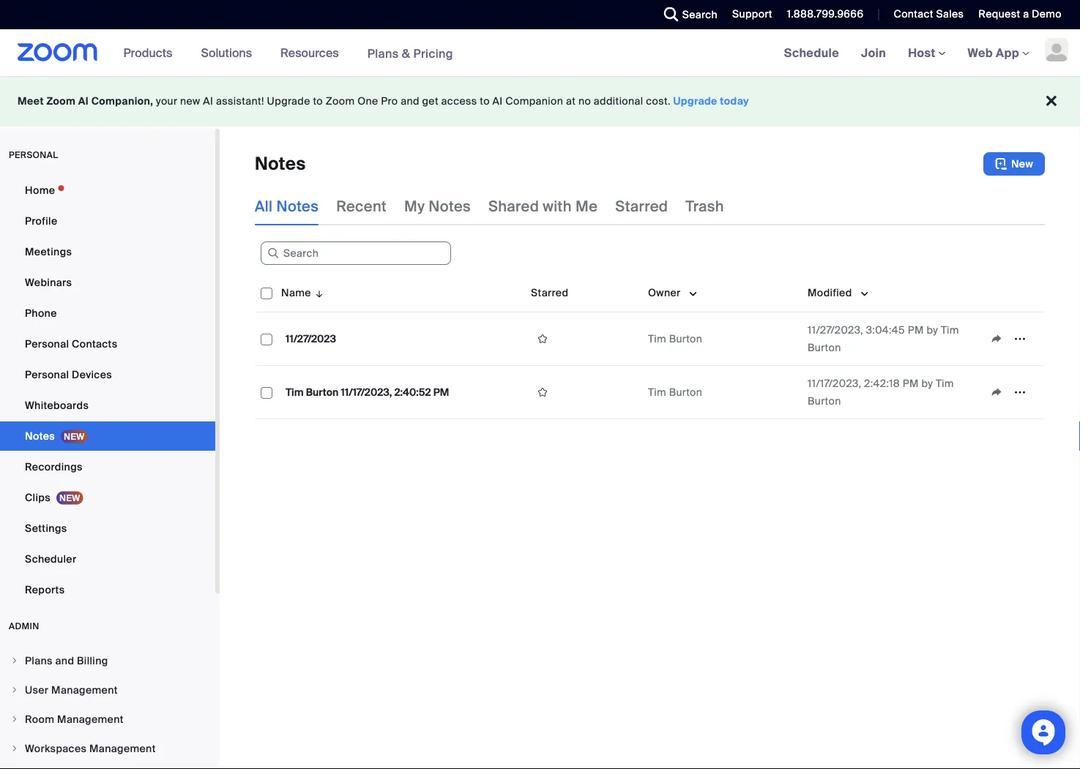 Task type: vqa. For each thing, say whether or not it's contained in the screenshot.
right image in User Management Menu Item
yes



Task type: describe. For each thing, give the bounding box(es) containing it.
meet zoom ai companion, your new ai assistant! upgrade to zoom one pro and get access to ai companion at no additional cost. upgrade today
[[18, 94, 749, 108]]

owner
[[648, 286, 681, 300]]

11/27/2023,
[[808, 323, 863, 337]]

tim inside "button"
[[286, 386, 304, 399]]

management for workspaces management
[[89, 742, 156, 756]]

scheduler
[[25, 553, 76, 566]]

my
[[404, 197, 425, 216]]

2:42:18
[[864, 377, 900, 390]]

personal contacts
[[25, 337, 117, 351]]

right image for plans
[[10, 657, 19, 666]]

personal devices
[[25, 368, 112, 382]]

host
[[908, 45, 938, 60]]

schedule link
[[773, 29, 850, 76]]

access
[[441, 94, 477, 108]]

right image for room management
[[10, 715, 19, 724]]

right image for workspaces management
[[10, 745, 19, 754]]

demo
[[1032, 7, 1062, 21]]

companion,
[[91, 94, 153, 108]]

settings
[[25, 522, 67, 535]]

more options for tim burton 11/17/2023, 2:40:52 pm image
[[1008, 386, 1032, 399]]

tim burton 11/17/2023, 2:40:52 pm unstarred image
[[531, 386, 554, 399]]

user
[[25, 684, 49, 697]]

burton inside "button"
[[306, 386, 339, 399]]

1 to from the left
[[313, 94, 323, 108]]

solutions button
[[201, 29, 259, 76]]

workspaces
[[25, 742, 87, 756]]

and inside meet zoom ai companion, footer
[[401, 94, 419, 108]]

profile link
[[0, 207, 215, 236]]

web app button
[[968, 45, 1030, 60]]

request
[[979, 7, 1020, 21]]

admin
[[9, 621, 39, 632]]

no
[[578, 94, 591, 108]]

profile
[[25, 214, 57, 228]]

request a demo
[[979, 7, 1062, 21]]

3:04:45
[[866, 323, 905, 337]]

all
[[255, 197, 273, 216]]

web app
[[968, 45, 1019, 60]]

plans for plans & pricing
[[367, 46, 399, 61]]

profile picture image
[[1045, 38, 1068, 62]]

1 zoom from the left
[[46, 94, 76, 108]]

starred inside application
[[531, 286, 569, 300]]

2 upgrade from the left
[[673, 94, 717, 108]]

2 to from the left
[[480, 94, 490, 108]]

my notes
[[404, 197, 471, 216]]

at
[[566, 94, 576, 108]]

resources button
[[281, 29, 345, 76]]

1 ai from the left
[[78, 94, 89, 108]]

meetings navigation
[[773, 29, 1080, 77]]

pro
[[381, 94, 398, 108]]

notes right all
[[276, 197, 319, 216]]

zoom logo image
[[18, 43, 98, 62]]

room management menu item
[[0, 706, 215, 734]]

Search text field
[[261, 242, 451, 265]]

clips
[[25, 491, 50, 505]]

11/17/2023, 2:42:18 pm by tim burton
[[808, 377, 954, 408]]

11/27/2023 button
[[281, 330, 341, 349]]

get
[[422, 94, 439, 108]]

more options for 11/27/2023 image
[[1008, 332, 1032, 346]]

workspaces management menu item
[[0, 735, 215, 763]]

your
[[156, 94, 177, 108]]

plans & pricing
[[367, 46, 453, 61]]

search
[[682, 8, 718, 21]]

management for user management
[[51, 684, 118, 697]]

whiteboards link
[[0, 391, 215, 420]]

shared
[[488, 197, 539, 216]]

application containing name
[[255, 274, 1045, 420]]

personal devices link
[[0, 360, 215, 390]]

recordings
[[25, 460, 83, 474]]

1 upgrade from the left
[[267, 94, 310, 108]]

1.888.799.9666
[[787, 7, 864, 21]]

workspaces management
[[25, 742, 156, 756]]

products
[[123, 45, 172, 60]]

meetings link
[[0, 237, 215, 267]]

pm inside "button"
[[433, 386, 449, 399]]

pricing
[[413, 46, 453, 61]]

billing
[[77, 654, 108, 668]]

home
[[25, 183, 55, 197]]

whiteboards
[[25, 399, 89, 412]]

11/27/2023, 3:04:45 pm by tim burton
[[808, 323, 959, 354]]

recent
[[336, 197, 387, 216]]

products button
[[123, 29, 179, 76]]

by for 11/27/2023, 3:04:45 pm by tim burton
[[927, 323, 938, 337]]

trash
[[686, 197, 724, 216]]

upgrade today link
[[673, 94, 749, 108]]



Task type: locate. For each thing, give the bounding box(es) containing it.
web
[[968, 45, 993, 60]]

settings link
[[0, 514, 215, 543]]

ai left the companion,
[[78, 94, 89, 108]]

new
[[1011, 157, 1033, 171]]

personal inside personal devices link
[[25, 368, 69, 382]]

2 right image from the top
[[10, 686, 19, 695]]

notes up recordings on the left bottom
[[25, 429, 55, 443]]

tabs of all notes page tab list
[[255, 187, 724, 226]]

all notes
[[255, 197, 319, 216]]

support
[[732, 7, 772, 21]]

plans and billing menu item
[[0, 647, 215, 675]]

management down billing
[[51, 684, 118, 697]]

1 vertical spatial management
[[57, 713, 124, 726]]

1 horizontal spatial plans
[[367, 46, 399, 61]]

management
[[51, 684, 118, 697], [57, 713, 124, 726], [89, 742, 156, 756]]

1 vertical spatial right image
[[10, 686, 19, 695]]

support link
[[721, 0, 776, 29], [732, 7, 772, 21]]

1 horizontal spatial ai
[[203, 94, 213, 108]]

burton inside 11/27/2023, 3:04:45 pm by tim burton
[[808, 341, 841, 354]]

plans
[[367, 46, 399, 61], [25, 654, 53, 668]]

2 personal from the top
[[25, 368, 69, 382]]

ai left the companion
[[493, 94, 503, 108]]

personal up whiteboards on the bottom of the page
[[25, 368, 69, 382]]

3 ai from the left
[[493, 94, 503, 108]]

devices
[[72, 368, 112, 382]]

ai right the 'new'
[[203, 94, 213, 108]]

new
[[180, 94, 200, 108]]

2 tim burton from the top
[[648, 386, 703, 399]]

join
[[861, 45, 886, 60]]

home link
[[0, 176, 215, 205]]

by for 11/17/2023, 2:42:18 pm by tim burton
[[922, 377, 933, 390]]

user management
[[25, 684, 118, 697]]

menu item
[[0, 765, 215, 770]]

pm for 3:04:45
[[908, 323, 924, 337]]

zoom right meet
[[46, 94, 76, 108]]

product information navigation
[[112, 29, 464, 77]]

tim burton for 11/17/2023,
[[648, 386, 703, 399]]

right image left workspaces
[[10, 745, 19, 754]]

0 horizontal spatial and
[[55, 654, 74, 668]]

right image inside user management menu item
[[10, 686, 19, 695]]

pm
[[908, 323, 924, 337], [903, 377, 919, 390], [433, 386, 449, 399]]

user management menu item
[[0, 677, 215, 704]]

1 vertical spatial and
[[55, 654, 74, 668]]

application
[[255, 274, 1045, 420], [985, 328, 1039, 350], [985, 382, 1039, 403]]

11/17/2023, left 2:42:18
[[808, 377, 861, 390]]

meet zoom ai companion, footer
[[0, 76, 1080, 127]]

2 zoom from the left
[[326, 94, 355, 108]]

pm inside 11/17/2023, 2:42:18 pm by tim burton
[[903, 377, 919, 390]]

2 vertical spatial management
[[89, 742, 156, 756]]

1 horizontal spatial zoom
[[326, 94, 355, 108]]

and left billing
[[55, 654, 74, 668]]

personal menu menu
[[0, 176, 215, 606]]

2 ai from the left
[[203, 94, 213, 108]]

plans for plans and billing
[[25, 654, 53, 668]]

search button
[[653, 0, 721, 29]]

one
[[357, 94, 378, 108]]

tim inside 11/17/2023, 2:42:18 pm by tim burton
[[936, 377, 954, 390]]

1 horizontal spatial starred
[[615, 197, 668, 216]]

starred right me
[[615, 197, 668, 216]]

burton
[[669, 332, 703, 346], [808, 341, 841, 354], [306, 386, 339, 399], [669, 386, 703, 399], [808, 394, 841, 408]]

management down room management menu item at bottom
[[89, 742, 156, 756]]

plans and billing
[[25, 654, 108, 668]]

personal for personal contacts
[[25, 337, 69, 351]]

1 vertical spatial tim burton
[[648, 386, 703, 399]]

personal
[[25, 337, 69, 351], [25, 368, 69, 382]]

notes link
[[0, 422, 215, 451]]

tim burton 11/17/2023, 2:40:52 pm
[[286, 386, 449, 399]]

and
[[401, 94, 419, 108], [55, 654, 74, 668]]

notes up all notes
[[255, 153, 306, 175]]

contacts
[[72, 337, 117, 351]]

plans inside product information navigation
[[367, 46, 399, 61]]

pm inside 11/27/2023, 3:04:45 pm by tim burton
[[908, 323, 924, 337]]

notes inside personal menu menu
[[25, 429, 55, 443]]

plans inside plans and billing menu item
[[25, 654, 53, 668]]

starred up '11/27/2023 unstarred' icon on the top of the page
[[531, 286, 569, 300]]

pm right 2:42:18
[[903, 377, 919, 390]]

reports
[[25, 583, 65, 597]]

0 vertical spatial right image
[[10, 657, 19, 666]]

0 horizontal spatial 11/17/2023,
[[341, 386, 392, 399]]

application for 11/27/2023, 3:04:45 pm by tim burton
[[985, 328, 1039, 350]]

reports link
[[0, 576, 215, 605]]

me
[[576, 197, 598, 216]]

clips link
[[0, 483, 215, 513]]

2:40:52
[[394, 386, 431, 399]]

0 horizontal spatial ai
[[78, 94, 89, 108]]

personal inside personal contacts link
[[25, 337, 69, 351]]

2 horizontal spatial ai
[[493, 94, 503, 108]]

banner containing products
[[0, 29, 1080, 77]]

webinars link
[[0, 268, 215, 297]]

pm right 2:40:52 on the left bottom of the page
[[433, 386, 449, 399]]

1 personal from the top
[[25, 337, 69, 351]]

2 right image from the top
[[10, 745, 19, 754]]

1.888.799.9666 button
[[776, 0, 867, 29], [787, 7, 864, 21]]

1 vertical spatial personal
[[25, 368, 69, 382]]

right image
[[10, 715, 19, 724], [10, 745, 19, 754]]

notes right my
[[429, 197, 471, 216]]

sales
[[936, 7, 964, 21]]

scheduler link
[[0, 545, 215, 574]]

meet
[[18, 94, 44, 108]]

personal
[[9, 149, 58, 161]]

admin menu menu
[[0, 647, 215, 770]]

schedule
[[784, 45, 839, 60]]

personal contacts link
[[0, 330, 215, 359]]

0 horizontal spatial upgrade
[[267, 94, 310, 108]]

11/17/2023, inside tim burton 11/17/2023, 2:40:52 pm "button"
[[341, 386, 392, 399]]

11/17/2023, left 2:40:52 on the left bottom of the page
[[341, 386, 392, 399]]

assistant!
[[216, 94, 264, 108]]

tim burton
[[648, 332, 703, 346], [648, 386, 703, 399]]

phone
[[25, 306, 57, 320]]

right image for user
[[10, 686, 19, 695]]

with
[[543, 197, 572, 216]]

management up workspaces management
[[57, 713, 124, 726]]

to right access
[[480, 94, 490, 108]]

request a demo link
[[968, 0, 1080, 29], [979, 7, 1062, 21]]

and left get
[[401, 94, 419, 108]]

to down resources dropdown button
[[313, 94, 323, 108]]

0 horizontal spatial to
[[313, 94, 323, 108]]

by right 2:42:18
[[922, 377, 933, 390]]

new button
[[983, 152, 1045, 176]]

zoom
[[46, 94, 76, 108], [326, 94, 355, 108]]

right image
[[10, 657, 19, 666], [10, 686, 19, 695]]

personal for personal devices
[[25, 368, 69, 382]]

name
[[281, 286, 311, 300]]

phone link
[[0, 299, 215, 328]]

1 vertical spatial by
[[922, 377, 933, 390]]

tim burton for 11/27/2023,
[[648, 332, 703, 346]]

11/17/2023, inside 11/17/2023, 2:42:18 pm by tim burton
[[808, 377, 861, 390]]

right image left user
[[10, 686, 19, 695]]

and inside menu item
[[55, 654, 74, 668]]

by inside 11/17/2023, 2:42:18 pm by tim burton
[[922, 377, 933, 390]]

1 vertical spatial starred
[[531, 286, 569, 300]]

0 vertical spatial plans
[[367, 46, 399, 61]]

room
[[25, 713, 54, 726]]

banner
[[0, 29, 1080, 77]]

plans left & at the top left of page
[[367, 46, 399, 61]]

11/27/2023
[[286, 332, 336, 346]]

contact sales link
[[883, 0, 968, 29], [894, 7, 964, 21]]

1 right image from the top
[[10, 657, 19, 666]]

0 horizontal spatial plans
[[25, 654, 53, 668]]

plans up user
[[25, 654, 53, 668]]

arrow down image
[[311, 284, 325, 302]]

starred inside tabs of all notes page tab list
[[615, 197, 668, 216]]

management for room management
[[57, 713, 124, 726]]

application for 11/17/2023, 2:42:18 pm by tim burton
[[985, 382, 1039, 403]]

resources
[[281, 45, 339, 60]]

1 vertical spatial plans
[[25, 654, 53, 668]]

companion
[[505, 94, 563, 108]]

ai
[[78, 94, 89, 108], [203, 94, 213, 108], [493, 94, 503, 108]]

11/27/2023 unstarred image
[[531, 332, 554, 346]]

1 horizontal spatial upgrade
[[673, 94, 717, 108]]

upgrade down product information navigation
[[267, 94, 310, 108]]

right image down admin
[[10, 657, 19, 666]]

host button
[[908, 45, 946, 60]]

right image inside room management menu item
[[10, 715, 19, 724]]

&
[[402, 46, 410, 61]]

shared with me
[[488, 197, 598, 216]]

11/17/2023,
[[808, 377, 861, 390], [341, 386, 392, 399]]

meetings
[[25, 245, 72, 259]]

modified
[[808, 286, 852, 300]]

additional
[[594, 94, 643, 108]]

1 horizontal spatial to
[[480, 94, 490, 108]]

pm right 3:04:45
[[908, 323, 924, 337]]

1 horizontal spatial and
[[401, 94, 419, 108]]

webinars
[[25, 276, 72, 289]]

1 vertical spatial right image
[[10, 745, 19, 754]]

0 vertical spatial by
[[927, 323, 938, 337]]

0 horizontal spatial starred
[[531, 286, 569, 300]]

1 right image from the top
[[10, 715, 19, 724]]

tim burton 11/17/2023, 2:40:52 pm button
[[281, 383, 453, 402]]

cost.
[[646, 94, 671, 108]]

contact
[[894, 7, 933, 21]]

a
[[1023, 7, 1029, 21]]

by right 3:04:45
[[927, 323, 938, 337]]

0 horizontal spatial zoom
[[46, 94, 76, 108]]

right image left room
[[10, 715, 19, 724]]

1 tim burton from the top
[[648, 332, 703, 346]]

upgrade
[[267, 94, 310, 108], [673, 94, 717, 108]]

personal down phone
[[25, 337, 69, 351]]

tim inside 11/27/2023, 3:04:45 pm by tim burton
[[941, 323, 959, 337]]

pm for 2:42:18
[[903, 377, 919, 390]]

0 vertical spatial right image
[[10, 715, 19, 724]]

0 vertical spatial and
[[401, 94, 419, 108]]

upgrade right cost.
[[673, 94, 717, 108]]

by inside 11/27/2023, 3:04:45 pm by tim burton
[[927, 323, 938, 337]]

0 vertical spatial starred
[[615, 197, 668, 216]]

0 vertical spatial management
[[51, 684, 118, 697]]

0 vertical spatial personal
[[25, 337, 69, 351]]

burton inside 11/17/2023, 2:42:18 pm by tim burton
[[808, 394, 841, 408]]

right image inside the workspaces management menu item
[[10, 745, 19, 754]]

1 horizontal spatial 11/17/2023,
[[808, 377, 861, 390]]

0 vertical spatial tim burton
[[648, 332, 703, 346]]

share image
[[985, 332, 1008, 346]]

app
[[996, 45, 1019, 60]]

right image inside plans and billing menu item
[[10, 657, 19, 666]]

starred
[[615, 197, 668, 216], [531, 286, 569, 300]]

zoom left one
[[326, 94, 355, 108]]

room management
[[25, 713, 124, 726]]

contact sales
[[894, 7, 964, 21]]

share image
[[985, 386, 1008, 399]]

solutions
[[201, 45, 252, 60]]



